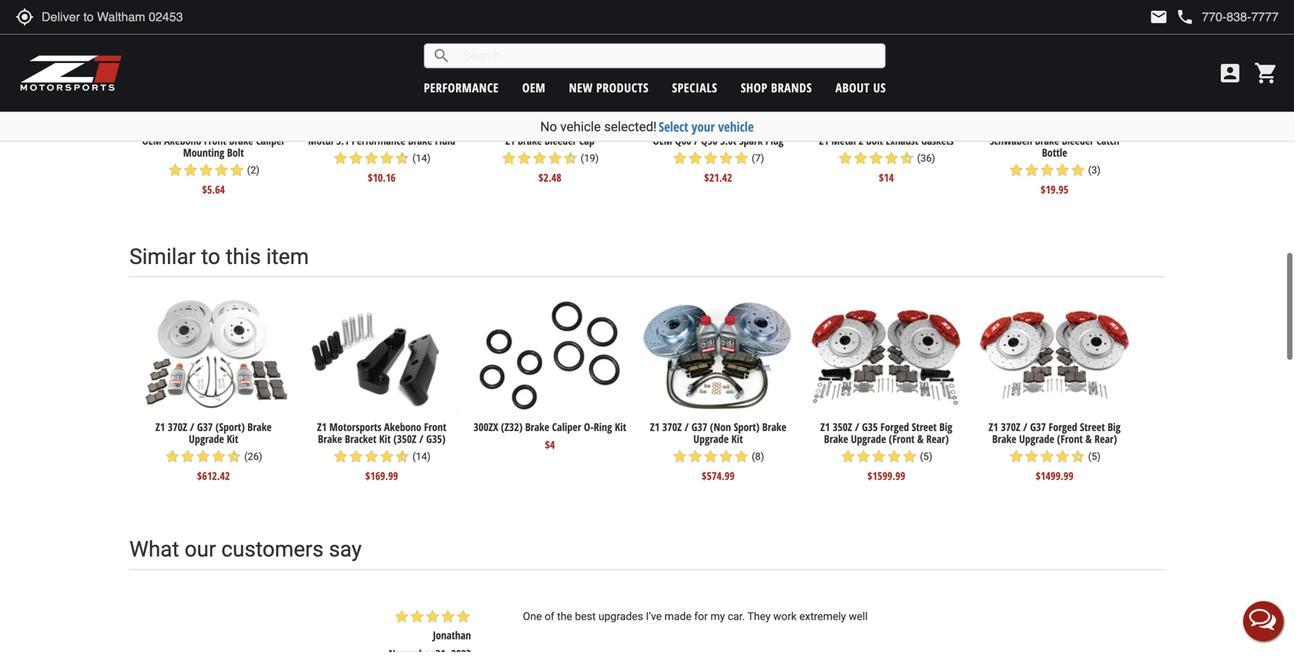 Task type: locate. For each thing, give the bounding box(es) containing it.
forged
[[881, 420, 909, 435], [1049, 420, 1077, 435]]

0 horizontal spatial (5)
[[920, 451, 933, 462]]

z1 inside z1 370z / g37 (sport) brake upgrade kit star star star star star_half (26) $612.42
[[155, 420, 165, 435]]

1 rear) from the left
[[926, 432, 949, 446]]

1 horizontal spatial street
[[1080, 420, 1105, 435]]

oem q60 / q50 3.0t spark plug star star star star star (7) $21.42
[[653, 133, 784, 185]]

sport)
[[734, 420, 760, 435]]

/ for oem q60 / q50 3.0t spark plug star star star star star (7) $21.42
[[694, 133, 699, 148]]

2 g37 from the left
[[692, 420, 708, 435]]

upgrade
[[189, 432, 224, 446], [694, 432, 729, 446], [851, 432, 886, 446], [1019, 432, 1055, 446]]

upgrade inside z1 370z / g37 (sport) brake upgrade kit star star star star star_half (26) $612.42
[[189, 432, 224, 446]]

(front for star_half
[[1057, 432, 1083, 446]]

shop brands
[[741, 79, 812, 96]]

0 horizontal spatial vehicle
[[560, 119, 601, 134]]

performance
[[424, 79, 499, 96]]

about us
[[836, 79, 886, 96]]

$10.16
[[368, 170, 396, 185]]

1 vertical spatial caliper
[[552, 420, 581, 435]]

z1 inside z1 metal 2 bolt exhaust gaskets star star star star star_half (36) $14
[[819, 133, 829, 148]]

mail link
[[1150, 8, 1168, 26]]

brake inside z1 brake bleeder cap star star star star star_half (19) $2.48
[[518, 133, 542, 148]]

(14) inside z1 motorsports akebono front brake bracket kit (350z / g35) star star star star star_half (14) $169.99
[[412, 451, 431, 462]]

/ inside oem q60 / q50 3.0t spark plug star star star star star (7) $21.42
[[694, 133, 699, 148]]

kit right (non
[[732, 432, 743, 446]]

oem for oem
[[522, 79, 546, 96]]

370z for star
[[168, 420, 187, 435]]

account_box link
[[1214, 61, 1247, 86]]

300zx
[[474, 420, 498, 435]]

oem inside oem q60 / q50 3.0t spark plug star star star star star (7) $21.42
[[653, 133, 672, 148]]

z1 inside z1 370z / g37 (non sport) brake upgrade kit star star star star star (8) $574.99
[[650, 420, 660, 435]]

street inside the "z1 370z / g37 forged street big brake upgrade (front & rear) star star star star star_half (5) $1499.99"
[[1080, 420, 1105, 435]]

0 horizontal spatial rear)
[[926, 432, 949, 446]]

1 forged from the left
[[881, 420, 909, 435]]

1 (14) from the top
[[412, 153, 431, 164]]

street
[[912, 420, 937, 435], [1080, 420, 1105, 435]]

kit
[[615, 420, 626, 435], [227, 432, 238, 446], [379, 432, 391, 446], [732, 432, 743, 446]]

(5) inside the "z1 370z / g37 forged street big brake upgrade (front & rear) star star star star star_half (5) $1499.99"
[[1088, 451, 1101, 462]]

(front inside the "z1 370z / g37 forged street big brake upgrade (front & rear) star star star star star_half (5) $1499.99"
[[1057, 432, 1083, 446]]

370z inside z1 370z / g37 (non sport) brake upgrade kit star star star star star (8) $574.99
[[662, 420, 682, 435]]

0 horizontal spatial front
[[204, 133, 226, 148]]

/ for z1 350z / g35 forged street big brake upgrade (front & rear) star star star star star (5) $1599.99
[[855, 420, 859, 435]]

z1 for z1 brake bleeder cap star star star star star_half (19) $2.48
[[506, 133, 515, 148]]

schwaben brake bleeder catch bottle star star star star star (3) $19.95
[[990, 133, 1120, 197]]

phone link
[[1176, 8, 1279, 26]]

oem left mounting
[[142, 133, 161, 148]]

1 bleeder from the left
[[545, 133, 577, 148]]

search
[[432, 47, 451, 65]]

z1 motorsports akebono front brake bracket kit (350z / g35) star star star star star_half (14) $169.99
[[317, 420, 446, 483]]

0 vertical spatial caliper
[[256, 133, 285, 148]]

0 horizontal spatial g37
[[197, 420, 213, 435]]

1 horizontal spatial g37
[[692, 420, 708, 435]]

bolt right 2
[[866, 133, 883, 148]]

upgrades
[[599, 611, 643, 623]]

(z32)
[[501, 420, 523, 435]]

similar
[[129, 244, 196, 269]]

2 big from the left
[[1108, 420, 1121, 435]]

oem link
[[522, 79, 546, 96]]

star_half left (19)
[[563, 151, 578, 166]]

one
[[523, 611, 542, 623]]

1 horizontal spatial akebono
[[384, 420, 421, 435]]

g37 inside the "z1 370z / g37 forged street big brake upgrade (front & rear) star star star star star_half (5) $1499.99"
[[1030, 420, 1046, 435]]

front right "(350z" at bottom left
[[424, 420, 446, 435]]

caliper up (2)
[[256, 133, 285, 148]]

oem up no
[[522, 79, 546, 96]]

forged right 'g35'
[[881, 420, 909, 435]]

1 vertical spatial front
[[424, 420, 446, 435]]

select your vehicle link
[[659, 118, 754, 136]]

1 vertical spatial akebono
[[384, 420, 421, 435]]

g37 up $1499.99
[[1030, 420, 1046, 435]]

2 street from the left
[[1080, 420, 1105, 435]]

bleeder for star
[[1062, 133, 1094, 148]]

bleeder left the cap
[[545, 133, 577, 148]]

0 vertical spatial front
[[204, 133, 226, 148]]

z1 for z1 motorsports akebono front brake bracket kit (350z / g35) star star star star star_half (14) $169.99
[[317, 420, 327, 435]]

& inside the z1 350z / g35 forged street big brake upgrade (front & rear) star star star star star (5) $1599.99
[[918, 432, 924, 446]]

rear) inside the "z1 370z / g37 forged street big brake upgrade (front & rear) star star star star star_half (5) $1499.99"
[[1095, 432, 1117, 446]]

(5)
[[920, 451, 933, 462], [1088, 451, 1101, 462]]

g37 inside z1 370z / g37 (sport) brake upgrade kit star star star star star_half (26) $612.42
[[197, 420, 213, 435]]

0 horizontal spatial big
[[940, 420, 953, 435]]

1 horizontal spatial bleeder
[[1062, 133, 1094, 148]]

z1 inside the "z1 370z / g37 forged street big brake upgrade (front & rear) star star star star star_half (5) $1499.99"
[[989, 420, 998, 435]]

(front inside the z1 350z / g35 forged street big brake upgrade (front & rear) star star star star star (5) $1599.99
[[889, 432, 915, 446]]

bleeder inside z1 brake bleeder cap star star star star star_half (19) $2.48
[[545, 133, 577, 148]]

brake
[[229, 133, 253, 148], [408, 133, 432, 148], [518, 133, 542, 148], [1035, 133, 1059, 148], [247, 420, 272, 435], [525, 420, 549, 435], [762, 420, 787, 435], [318, 432, 342, 446], [824, 432, 848, 446], [992, 432, 1017, 446]]

2 (front from the left
[[1057, 432, 1083, 446]]

caliper left o-
[[552, 420, 581, 435]]

item
[[266, 244, 309, 269]]

schwaben
[[990, 133, 1033, 148]]

0 vertical spatial (14)
[[412, 153, 431, 164]]

forged up $1499.99
[[1049, 420, 1077, 435]]

3 370z from the left
[[1001, 420, 1021, 435]]

0 horizontal spatial bolt
[[227, 145, 244, 160]]

(14)
[[412, 153, 431, 164], [412, 451, 431, 462]]

2 horizontal spatial oem
[[653, 133, 672, 148]]

(5) inside the z1 350z / g35 forged street big brake upgrade (front & rear) star star star star star (5) $1599.99
[[920, 451, 933, 462]]

2 forged from the left
[[1049, 420, 1077, 435]]

street for star
[[912, 420, 937, 435]]

bleeder left catch
[[1062, 133, 1094, 148]]

street inside the z1 350z / g35 forged street big brake upgrade (front & rear) star star star star star (5) $1599.99
[[912, 420, 937, 435]]

oem inside oem akebono front brake caliper mounting bolt star star star star star (2) $5.64
[[142, 133, 161, 148]]

2 & from the left
[[1086, 432, 1092, 446]]

2 (5) from the left
[[1088, 451, 1101, 462]]

2 rear) from the left
[[1095, 432, 1117, 446]]

brake inside schwaben brake bleeder catch bottle star star star star star (3) $19.95
[[1035, 133, 1059, 148]]

this
[[226, 244, 261, 269]]

0 vertical spatial akebono
[[164, 133, 201, 148]]

1 horizontal spatial (front
[[1057, 432, 1083, 446]]

what
[[129, 537, 179, 562]]

3 g37 from the left
[[1030, 420, 1046, 435]]

big inside the "z1 370z / g37 forged street big brake upgrade (front & rear) star star star star star_half (5) $1499.99"
[[1108, 420, 1121, 435]]

g37 inside z1 370z / g37 (non sport) brake upgrade kit star star star star star (8) $574.99
[[692, 420, 708, 435]]

1 (front from the left
[[889, 432, 915, 446]]

2 (14) from the top
[[412, 451, 431, 462]]

0 horizontal spatial akebono
[[164, 133, 201, 148]]

akebono
[[164, 133, 201, 148], [384, 420, 421, 435]]

bolt right mounting
[[227, 145, 244, 160]]

oem for oem akebono front brake caliper mounting bolt star star star star star (2) $5.64
[[142, 133, 161, 148]]

catch
[[1097, 133, 1120, 148]]

(non
[[710, 420, 731, 435]]

g37 left (non
[[692, 420, 708, 435]]

oem
[[522, 79, 546, 96], [142, 133, 161, 148], [653, 133, 672, 148]]

what our customers say
[[129, 537, 362, 562]]

0 horizontal spatial caliper
[[256, 133, 285, 148]]

kit right ring
[[615, 420, 626, 435]]

1 upgrade from the left
[[189, 432, 224, 446]]

0 horizontal spatial 370z
[[168, 420, 187, 435]]

for
[[694, 611, 708, 623]]

akebono inside oem akebono front brake caliper mounting bolt star star star star star (2) $5.64
[[164, 133, 201, 148]]

370z inside the "z1 370z / g37 forged street big brake upgrade (front & rear) star star star star star_half (5) $1499.99"
[[1001, 420, 1021, 435]]

2 horizontal spatial g37
[[1030, 420, 1046, 435]]

/ inside the "z1 370z / g37 forged street big brake upgrade (front & rear) star star star star star_half (5) $1499.99"
[[1023, 420, 1028, 435]]

g35)
[[426, 432, 446, 446]]

0 horizontal spatial street
[[912, 420, 937, 435]]

1 horizontal spatial (5)
[[1088, 451, 1101, 462]]

(5) for star_half
[[1088, 451, 1101, 462]]

1 horizontal spatial oem
[[522, 79, 546, 96]]

$1599.99
[[868, 469, 905, 483]]

vehicle right no
[[560, 119, 601, 134]]

vehicle right q50
[[718, 118, 754, 136]]

upgrade up $612.42 at the left bottom
[[189, 432, 224, 446]]

brands
[[771, 79, 812, 96]]

our
[[185, 537, 216, 562]]

1 horizontal spatial 370z
[[662, 420, 682, 435]]

forged inside the "z1 370z / g37 forged street big brake upgrade (front & rear) star star star star star_half (5) $1499.99"
[[1049, 420, 1077, 435]]

1 370z from the left
[[168, 420, 187, 435]]

brake inside z1 motorsports akebono front brake bracket kit (350z / g35) star star star star star_half (14) $169.99
[[318, 432, 342, 446]]

2 bleeder from the left
[[1062, 133, 1094, 148]]

1 horizontal spatial &
[[1086, 432, 1092, 446]]

z1 metal 2 bolt exhaust gaskets star star star star star_half (36) $14
[[819, 133, 954, 185]]

star_half down exhaust
[[899, 151, 915, 166]]

(front up $1499.99
[[1057, 432, 1083, 446]]

upgrade left sport)
[[694, 432, 729, 446]]

1 horizontal spatial big
[[1108, 420, 1121, 435]]

2 upgrade from the left
[[694, 432, 729, 446]]

1 g37 from the left
[[197, 420, 213, 435]]

big inside the z1 350z / g35 forged street big brake upgrade (front & rear) star star star star star (5) $1599.99
[[940, 420, 953, 435]]

brake inside z1 370z / g37 (sport) brake upgrade kit star star star star star_half (26) $612.42
[[247, 420, 272, 435]]

new products
[[569, 79, 649, 96]]

g37 left (sport)
[[197, 420, 213, 435]]

the
[[557, 611, 572, 623]]

4 upgrade from the left
[[1019, 432, 1055, 446]]

star_half inside z1 motorsports akebono front brake bracket kit (350z / g35) star star star star star_half (14) $169.99
[[395, 449, 410, 464]]

(front right 'g35'
[[889, 432, 915, 446]]

forged inside the z1 350z / g35 forged street big brake upgrade (front & rear) star star star star star (5) $1599.99
[[881, 420, 909, 435]]

& inside the "z1 370z / g37 forged street big brake upgrade (front & rear) star star star star star_half (5) $1499.99"
[[1086, 432, 1092, 446]]

rear) for star_half
[[1095, 432, 1117, 446]]

shop
[[741, 79, 768, 96]]

star_half inside z1 metal 2 bolt exhaust gaskets star star star star star_half (36) $14
[[899, 151, 915, 166]]

1 vertical spatial (14)
[[412, 451, 431, 462]]

oem for oem q60 / q50 3.0t spark plug star star star star star (7) $21.42
[[653, 133, 672, 148]]

$19.95
[[1041, 182, 1069, 197]]

1 (5) from the left
[[920, 451, 933, 462]]

shopping_cart link
[[1250, 61, 1279, 86]]

/ inside z1 370z / g37 (sport) brake upgrade kit star star star star star_half (26) $612.42
[[190, 420, 194, 435]]

account_box
[[1218, 61, 1243, 86]]

z1 inside z1 brake bleeder cap star star star star star_half (19) $2.48
[[506, 133, 515, 148]]

2 horizontal spatial 370z
[[1001, 420, 1021, 435]]

motorsports
[[329, 420, 382, 435]]

vehicle
[[718, 118, 754, 136], [560, 119, 601, 134]]

kit inside z1 motorsports akebono front brake bracket kit (350z / g35) star star star star star_half (14) $169.99
[[379, 432, 391, 446]]

1 horizontal spatial caliper
[[552, 420, 581, 435]]

1 big from the left
[[940, 420, 953, 435]]

1 horizontal spatial rear)
[[1095, 432, 1117, 446]]

Search search field
[[451, 44, 885, 68]]

spark
[[739, 133, 763, 148]]

1 horizontal spatial front
[[424, 420, 446, 435]]

370z inside z1 370z / g37 (sport) brake upgrade kit star star star star star_half (26) $612.42
[[168, 420, 187, 435]]

star_half up $1499.99
[[1070, 449, 1086, 464]]

akebono inside z1 motorsports akebono front brake bracket kit (350z / g35) star star star star star_half (14) $169.99
[[384, 420, 421, 435]]

performance link
[[424, 79, 499, 96]]

phone
[[1176, 8, 1194, 26]]

oem akebono front brake caliper mounting bolt star star star star star (2) $5.64
[[142, 133, 285, 197]]

star_half down "(350z" at bottom left
[[395, 449, 410, 464]]

your
[[692, 118, 715, 136]]

0 horizontal spatial (front
[[889, 432, 915, 446]]

1 horizontal spatial vehicle
[[718, 118, 754, 136]]

z1 inside z1 motorsports akebono front brake bracket kit (350z / g35) star star star star star_half (14) $169.99
[[317, 420, 327, 435]]

1 horizontal spatial bolt
[[866, 133, 883, 148]]

front
[[204, 133, 226, 148], [424, 420, 446, 435]]

(front
[[889, 432, 915, 446], [1057, 432, 1083, 446]]

$21.42
[[704, 170, 732, 185]]

bleeder inside schwaben brake bleeder catch bottle star star star star star (3) $19.95
[[1062, 133, 1094, 148]]

370z for upgrade
[[1001, 420, 1021, 435]]

no
[[540, 119, 557, 134]]

they
[[748, 611, 771, 623]]

kit left "(350z" at bottom left
[[379, 432, 391, 446]]

brake inside the "z1 370z / g37 forged street big brake upgrade (front & rear) star star star star star_half (5) $1499.99"
[[992, 432, 1017, 446]]

(5) for star
[[920, 451, 933, 462]]

3.0t
[[720, 133, 737, 148]]

1 horizontal spatial forged
[[1049, 420, 1077, 435]]

star_half up '$10.16'
[[395, 151, 410, 166]]

1 & from the left
[[918, 432, 924, 446]]

z1 for z1 370z / g37 (sport) brake upgrade kit star star star star star_half (26) $612.42
[[155, 420, 165, 435]]

rear) inside the z1 350z / g35 forged street big brake upgrade (front & rear) star star star star star (5) $1599.99
[[926, 432, 949, 446]]

caliper inside oem akebono front brake caliper mounting bolt star star star star star (2) $5.64
[[256, 133, 285, 148]]

z1 brake bleeder cap star star star star star_half (19) $2.48
[[501, 133, 599, 185]]

z1 inside the z1 350z / g35 forged street big brake upgrade (front & rear) star star star star star (5) $1599.99
[[821, 420, 830, 435]]

street for star_half
[[1080, 420, 1105, 435]]

1 street from the left
[[912, 420, 937, 435]]

upgrade up '$1599.99'
[[851, 432, 886, 446]]

vehicle inside the no vehicle selected! select your vehicle
[[560, 119, 601, 134]]

made
[[665, 611, 692, 623]]

/ inside the z1 350z / g35 forged street big brake upgrade (front & rear) star star star star star (5) $1599.99
[[855, 420, 859, 435]]

star_half inside z1 brake bleeder cap star star star star star_half (19) $2.48
[[563, 151, 578, 166]]

bleeder for star_half
[[545, 133, 577, 148]]

/ for z1 370z / g37 forged street big brake upgrade (front & rear) star star star star star_half (5) $1499.99
[[1023, 420, 1028, 435]]

0 horizontal spatial forged
[[881, 420, 909, 435]]

0 horizontal spatial oem
[[142, 133, 161, 148]]

(36)
[[917, 153, 935, 164]]

kit up $612.42 at the left bottom
[[227, 432, 238, 446]]

3 upgrade from the left
[[851, 432, 886, 446]]

& for star
[[918, 432, 924, 446]]

0 horizontal spatial &
[[918, 432, 924, 446]]

front up $5.64
[[204, 133, 226, 148]]

star_half inside the "z1 370z / g37 forged street big brake upgrade (front & rear) star star star star star_half (5) $1499.99"
[[1070, 449, 1086, 464]]

g35
[[862, 420, 878, 435]]

to
[[201, 244, 220, 269]]

oem left q60
[[653, 133, 672, 148]]

0 horizontal spatial bleeder
[[545, 133, 577, 148]]

star_half left (26) on the bottom of the page
[[226, 449, 242, 464]]

shop brands link
[[741, 79, 812, 96]]

upgrade up $1499.99
[[1019, 432, 1055, 446]]

/ inside z1 370z / g37 (non sport) brake upgrade kit star star star star star (8) $574.99
[[685, 420, 689, 435]]

bolt inside oem akebono front brake caliper mounting bolt star star star star star (2) $5.64
[[227, 145, 244, 160]]

i've
[[646, 611, 662, 623]]

2 370z from the left
[[662, 420, 682, 435]]



Task type: describe. For each thing, give the bounding box(es) containing it.
of
[[545, 611, 555, 623]]

selected!
[[604, 119, 657, 134]]

front inside z1 motorsports akebono front brake bracket kit (350z / g35) star star star star star_half (14) $169.99
[[424, 420, 446, 435]]

$169.99
[[365, 469, 398, 483]]

g37 for kit
[[692, 420, 708, 435]]

& for star_half
[[1086, 432, 1092, 446]]

$5.64
[[202, 182, 225, 197]]

jonathan
[[433, 628, 471, 643]]

shopping_cart
[[1254, 61, 1279, 86]]

upgrade inside the "z1 370z / g37 forged street big brake upgrade (front & rear) star star star star star_half (5) $1499.99"
[[1019, 432, 1055, 446]]

300zx (z32) brake caliper o-ring kit $4
[[474, 420, 626, 452]]

my_location
[[15, 8, 34, 26]]

5.1
[[336, 133, 349, 148]]

us
[[873, 79, 886, 96]]

bottle
[[1042, 145, 1067, 160]]

one of the best upgrades i've made for my car. they work extremely well
[[523, 611, 868, 623]]

exhaust
[[886, 133, 919, 148]]

caliper inside 300zx (z32) brake caliper o-ring kit $4
[[552, 420, 581, 435]]

best
[[575, 611, 596, 623]]

forged for star
[[881, 420, 909, 435]]

(350z
[[393, 432, 417, 446]]

g37 for upgrade
[[1030, 420, 1046, 435]]

kit inside z1 370z / g37 (sport) brake upgrade kit star star star star star_half (26) $612.42
[[227, 432, 238, 446]]

say
[[329, 537, 362, 562]]

bracket
[[345, 432, 377, 446]]

brake inside motul 5.1 performance brake fluid star star star star star_half (14) $10.16
[[408, 133, 432, 148]]

z1 for z1 350z / g35 forged street big brake upgrade (front & rear) star star star star star (5) $1599.99
[[821, 420, 830, 435]]

work
[[773, 611, 797, 623]]

z1 for z1 370z / g37 (non sport) brake upgrade kit star star star star star (8) $574.99
[[650, 420, 660, 435]]

z1 370z / g37 (non sport) brake upgrade kit star star star star star (8) $574.99
[[650, 420, 787, 483]]

kit inside z1 370z / g37 (non sport) brake upgrade kit star star star star star (8) $574.99
[[732, 432, 743, 446]]

star_half inside motul 5.1 performance brake fluid star star star star star_half (14) $10.16
[[395, 151, 410, 166]]

plug
[[766, 133, 784, 148]]

(7)
[[752, 153, 764, 164]]

mail
[[1150, 8, 1168, 26]]

specials link
[[672, 79, 718, 96]]

o-
[[584, 420, 594, 435]]

forged for star_half
[[1049, 420, 1077, 435]]

similar to this item
[[129, 244, 309, 269]]

motul
[[308, 133, 333, 148]]

(front for star
[[889, 432, 915, 446]]

(26)
[[244, 451, 262, 462]]

star star star star star jonathan
[[394, 610, 471, 643]]

performance
[[352, 133, 406, 148]]

$612.42
[[197, 469, 230, 483]]

upgrade inside the z1 350z / g35 forged street big brake upgrade (front & rear) star star star star star (5) $1599.99
[[851, 432, 886, 446]]

select
[[659, 118, 688, 136]]

z1 for z1 370z / g37 forged street big brake upgrade (front & rear) star star star star star_half (5) $1499.99
[[989, 420, 998, 435]]

/ for z1 370z / g37 (non sport) brake upgrade kit star star star star star (8) $574.99
[[685, 420, 689, 435]]

ring
[[594, 420, 612, 435]]

q50
[[701, 133, 718, 148]]

front inside oem akebono front brake caliper mounting bolt star star star star star (2) $5.64
[[204, 133, 226, 148]]

350z
[[833, 420, 852, 435]]

rear) for star
[[926, 432, 949, 446]]

upgrade inside z1 370z / g37 (non sport) brake upgrade kit star star star star star (8) $574.99
[[694, 432, 729, 446]]

2
[[859, 133, 864, 148]]

$2.48
[[539, 170, 562, 185]]

well
[[849, 611, 868, 623]]

customers
[[221, 537, 324, 562]]

z1 motorsports logo image
[[19, 54, 123, 92]]

(2)
[[247, 164, 260, 176]]

(14) inside motul 5.1 performance brake fluid star star star star star_half (14) $10.16
[[412, 153, 431, 164]]

bolt inside z1 metal 2 bolt exhaust gaskets star star star star star_half (36) $14
[[866, 133, 883, 148]]

z1 370z / g37 forged street big brake upgrade (front & rear) star star star star star_half (5) $1499.99
[[989, 420, 1121, 483]]

370z for kit
[[662, 420, 682, 435]]

about us link
[[836, 79, 886, 96]]

brake inside the z1 350z / g35 forged street big brake upgrade (front & rear) star star star star star (5) $1599.99
[[824, 432, 848, 446]]

brake inside 300zx (z32) brake caliper o-ring kit $4
[[525, 420, 549, 435]]

brake inside z1 370z / g37 (non sport) brake upgrade kit star star star star star (8) $574.99
[[762, 420, 787, 435]]

(19)
[[581, 153, 599, 164]]

$14
[[879, 170, 894, 185]]

mail phone
[[1150, 8, 1194, 26]]

q60
[[675, 133, 691, 148]]

brake inside oem akebono front brake caliper mounting bolt star star star star star (2) $5.64
[[229, 133, 253, 148]]

gaskets
[[921, 133, 954, 148]]

(sport)
[[216, 420, 245, 435]]

products
[[596, 79, 649, 96]]

kit inside 300zx (z32) brake caliper o-ring kit $4
[[615, 420, 626, 435]]

big for star
[[940, 420, 953, 435]]

motul 5.1 performance brake fluid star star star star star_half (14) $10.16
[[308, 133, 455, 185]]

new
[[569, 79, 593, 96]]

mounting
[[183, 145, 224, 160]]

z1 350z / g35 forged street big brake upgrade (front & rear) star star star star star (5) $1599.99
[[821, 420, 953, 483]]

z1 for z1 metal 2 bolt exhaust gaskets star star star star star_half (36) $14
[[819, 133, 829, 148]]

car.
[[728, 611, 745, 623]]

(8)
[[752, 451, 764, 462]]

/ for z1 370z / g37 (sport) brake upgrade kit star star star star star_half (26) $612.42
[[190, 420, 194, 435]]

star_half inside z1 370z / g37 (sport) brake upgrade kit star star star star star_half (26) $612.42
[[226, 449, 242, 464]]

metal
[[832, 133, 856, 148]]

$574.99
[[702, 469, 735, 483]]

$1499.99
[[1036, 469, 1074, 483]]

fluid
[[435, 133, 455, 148]]

specials
[[672, 79, 718, 96]]

z1 370z / g37 (sport) brake upgrade kit star star star star star_half (26) $612.42
[[155, 420, 272, 483]]

g37 for star
[[197, 420, 213, 435]]

/ inside z1 motorsports akebono front brake bracket kit (350z / g35) star star star star star_half (14) $169.99
[[419, 432, 424, 446]]

big for star_half
[[1108, 420, 1121, 435]]

$4
[[545, 438, 555, 452]]

my
[[711, 611, 725, 623]]



Task type: vqa. For each thing, say whether or not it's contained in the screenshot.
(14) in the Motul 5.1 Performance Brake Fluid Star Star Star Star Star_Half (14) $10.16
yes



